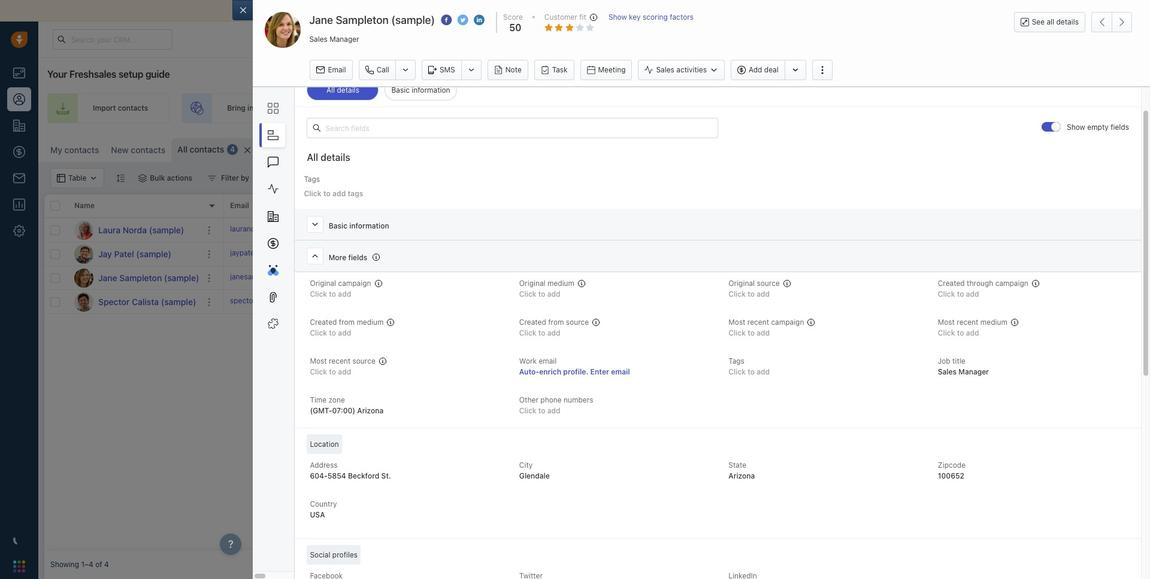 Task type: locate. For each thing, give the bounding box(es) containing it.
show left empty
[[1067, 123, 1086, 132]]

team
[[421, 104, 438, 113], [586, 104, 603, 113]]

all left the ⌘
[[307, 152, 318, 163]]

0 horizontal spatial jane sampleton (sample)
[[98, 273, 199, 283]]

cell
[[943, 219, 1144, 242], [943, 243, 1144, 266], [943, 267, 1144, 290], [404, 291, 494, 314], [584, 291, 673, 314], [943, 291, 1144, 314]]

account
[[859, 202, 888, 211]]

and
[[456, 5, 471, 16]]

data
[[725, 5, 743, 16]]

from for source
[[548, 318, 564, 327]]

medium down created through campaign on the top right of the page
[[981, 318, 1008, 327]]

0 vertical spatial of
[[549, 5, 557, 16]]

(sample) for press space to select this row. row containing spector calista (sample)
[[161, 297, 196, 307]]

1 vertical spatial tags
[[729, 357, 745, 366]]

click to add down "through"
[[938, 290, 979, 299]]

details inside see all details button
[[1057, 17, 1079, 26]]

1 vertical spatial +
[[590, 274, 594, 283]]

1 horizontal spatial show
[[1067, 123, 1086, 132]]

all
[[671, 5, 680, 16], [1047, 17, 1055, 26]]

improve
[[369, 5, 401, 16]]

most down original source
[[729, 318, 746, 327]]

most recent medium
[[938, 318, 1008, 327]]

route
[[517, 104, 537, 113]]

manager
[[330, 34, 359, 43], [959, 368, 989, 377]]

1 vertical spatial 4
[[104, 561, 109, 570]]

0 vertical spatial james
[[694, 274, 716, 283]]

07:00)
[[332, 407, 355, 416]]

1 horizontal spatial work
[[519, 357, 537, 366]]

basic information up invite your team in the top of the page
[[391, 86, 450, 95]]

(sample)
[[391, 14, 435, 26], [149, 225, 184, 235], [136, 249, 171, 259], [164, 273, 199, 283], [897, 274, 927, 283], [161, 297, 196, 307]]

tags inside the tags click to add
[[729, 357, 745, 366]]

leads right route
[[539, 104, 558, 113]]

1 horizontal spatial basic information
[[391, 86, 450, 95]]

sales
[[309, 34, 328, 43], [656, 66, 675, 75], [679, 202, 698, 211], [938, 368, 957, 377]]

(sample) up the jane sampleton (sample) link
[[136, 249, 171, 259]]

time zone (gmt-07:00) arizona
[[310, 396, 384, 416]]

of right 1–4
[[95, 561, 102, 570]]

sampleton inside dialog
[[336, 14, 389, 26]]

1 horizontal spatial tags
[[348, 189, 363, 198]]

1 vertical spatial deal
[[1024, 104, 1039, 113]]

1 horizontal spatial leads
[[539, 104, 558, 113]]

manager down mailbox
[[330, 34, 359, 43]]

more
[[329, 253, 346, 262]]

contacts for all
[[190, 144, 224, 155]]

0 horizontal spatial medium
[[357, 318, 384, 327]]

recent up title
[[957, 318, 979, 327]]

sales left data
[[702, 5, 723, 16]]

sales left owner
[[679, 202, 698, 211]]

(sample) for press space to select this row. row containing jay patel (sample)
[[136, 249, 171, 259]]

click to add down original source
[[729, 290, 770, 299]]

james peterson
[[694, 274, 748, 283], [694, 298, 748, 307]]

team right invite
[[421, 104, 438, 113]]

score up 18
[[500, 202, 520, 211]]

18
[[500, 249, 510, 259]]

1 horizontal spatial basic
[[391, 86, 410, 95]]

email up enrich in the left bottom of the page
[[539, 357, 557, 366]]

2 james peterson from the top
[[694, 298, 748, 307]]

email inside button
[[328, 65, 346, 74]]

2 leads from the left
[[539, 104, 558, 113]]

recent up 'zone'
[[329, 357, 351, 366]]

click inside the tags click to add
[[729, 368, 746, 377]]

call
[[377, 65, 389, 74]]

created through campaign
[[938, 279, 1029, 288]]

press space to select this row. row containing 50
[[224, 267, 1144, 291]]

sales inside job title sales manager
[[938, 368, 957, 377]]

4 right 1–4
[[104, 561, 109, 570]]

click to add down created from source
[[519, 329, 561, 338]]

key
[[629, 13, 641, 22]]

1 row group from the left
[[44, 219, 224, 315]]

grid
[[44, 194, 1144, 551]]

created left "through"
[[938, 279, 965, 288]]

to inside the tags click to add
[[748, 368, 755, 377]]

all details down email button
[[326, 86, 359, 95]]

guide
[[145, 69, 170, 80]]

james for janesampleton@gmail.com 3684932360
[[694, 274, 716, 283]]

0 vertical spatial basic information
[[391, 86, 450, 95]]

most recent source
[[310, 357, 376, 366]]

work up auto- at left bottom
[[519, 357, 537, 366]]

from down 3684945781 link
[[339, 318, 355, 327]]

filter by
[[221, 174, 249, 183]]

james
[[694, 274, 716, 283], [694, 298, 716, 307]]

50 down way
[[509, 22, 521, 33]]

add inside the tags click to add
[[757, 368, 770, 377]]

jane sampleton (sample) up spector calista (sample) on the left of page
[[98, 273, 199, 283]]

medium up created from source
[[548, 279, 575, 288]]

1 horizontal spatial import
[[643, 5, 669, 16]]

0 vertical spatial 4
[[230, 145, 235, 154]]

press space to select this row. row containing 18
[[224, 243, 1144, 267]]

sales
[[702, 5, 723, 16], [708, 104, 726, 113], [882, 104, 900, 113]]

email down sales manager
[[328, 65, 346, 74]]

medium for most recent medium
[[981, 318, 1008, 327]]

Search fields text field
[[307, 118, 718, 139]]

+ right original medium
[[590, 274, 594, 283]]

2 peterson from the top
[[718, 298, 748, 307]]

contacts for my
[[64, 145, 99, 155]]

add inside other phone numbers click to add
[[547, 407, 561, 416]]

0 vertical spatial add
[[749, 66, 762, 75]]

1 horizontal spatial jane sampleton (sample)
[[309, 14, 435, 26]]

0 vertical spatial tags
[[590, 202, 606, 211]]

spectorcalista@gmail.com 3684945781
[[230, 296, 364, 305]]

most recent campaign
[[729, 318, 804, 327]]

1 vertical spatial add
[[1008, 104, 1022, 113]]

contacts down setup
[[118, 104, 148, 113]]

(sample) inside jane sampleton (sample) dialog
[[391, 14, 435, 26]]

0 horizontal spatial import
[[93, 104, 116, 113]]

your down the task button
[[569, 104, 584, 113]]

cell for lauranordasample@gmail.com
[[943, 219, 1144, 242]]

2 from from the left
[[548, 318, 564, 327]]

1 horizontal spatial jane
[[309, 14, 333, 26]]

medium down 3684945781 link
[[357, 318, 384, 327]]

recent down original source
[[748, 318, 769, 327]]

+ left the more
[[320, 249, 324, 258]]

1 peterson from the top
[[718, 274, 748, 283]]

original up created from source
[[519, 279, 546, 288]]

sales inside "grid"
[[679, 202, 698, 211]]

basic down work phone
[[329, 222, 347, 231]]

2 horizontal spatial source
[[757, 279, 780, 288]]

1 vertical spatial details
[[337, 86, 359, 95]]

(sample) up spector calista (sample) on the left of page
[[164, 273, 199, 283]]

source for most recent source
[[353, 357, 376, 366]]

import down your freshsales setup guide at the top left of the page
[[93, 104, 116, 113]]

from for medium
[[339, 318, 355, 327]]

to
[[359, 5, 367, 16], [560, 104, 567, 113], [323, 189, 331, 198], [345, 249, 352, 258], [615, 274, 622, 283], [329, 290, 336, 299], [538, 290, 546, 299], [748, 290, 755, 299], [957, 290, 964, 299], [329, 329, 336, 338], [538, 329, 546, 338], [748, 329, 755, 338], [957, 329, 964, 338], [329, 368, 336, 377], [748, 368, 755, 377], [538, 407, 546, 416]]

numbers
[[564, 396, 593, 405]]

details down email button
[[337, 86, 359, 95]]

(sample) inside the jane sampleton (sample) link
[[164, 273, 199, 283]]

import right the key
[[643, 5, 669, 16]]

information down sms button
[[412, 86, 450, 95]]

2 row group from the left
[[224, 219, 1144, 315]]

1 original from the left
[[310, 279, 336, 288]]

basic up invite
[[391, 86, 410, 95]]

website
[[256, 104, 283, 113]]

jane up sales manager
[[309, 14, 333, 26]]

information down work phone
[[349, 222, 389, 231]]

1 vertical spatial work
[[519, 357, 537, 366]]

0 horizontal spatial leads
[[285, 104, 303, 113]]

0 vertical spatial work
[[320, 202, 338, 211]]

1 vertical spatial arizona
[[729, 472, 755, 481]]

click to add
[[310, 290, 351, 299], [519, 290, 561, 299], [729, 290, 770, 299], [938, 290, 979, 299], [310, 329, 351, 338], [519, 329, 561, 338], [729, 329, 770, 338], [938, 329, 979, 338], [310, 368, 351, 377]]

invite your team
[[382, 104, 438, 113]]

peterson up most recent campaign
[[718, 274, 748, 283]]

all right see
[[1047, 17, 1055, 26]]

most up time on the left bottom
[[310, 357, 327, 366]]

sms button
[[422, 60, 461, 80]]

0 vertical spatial import
[[643, 5, 669, 16]]

50 button
[[506, 22, 521, 33]]

0 horizontal spatial information
[[349, 222, 389, 231]]

contacts right 'my'
[[64, 145, 99, 155]]

of right sync at top left
[[549, 5, 557, 16]]

2 original from the left
[[519, 279, 546, 288]]

press space to select this row. row containing jay patel (sample)
[[44, 243, 224, 267]]

0 vertical spatial deal
[[764, 66, 779, 75]]

(gmt-
[[310, 407, 332, 416]]

score up 50 button
[[503, 13, 523, 22]]

(sample) inside laura norda (sample) link
[[149, 225, 184, 235]]

original for original campaign
[[310, 279, 336, 288]]

scoring
[[643, 13, 668, 22]]

sales down job
[[938, 368, 957, 377]]

click to add down most recent medium
[[938, 329, 979, 338]]

all details
[[326, 86, 359, 95], [307, 152, 350, 163]]

basic information down work phone
[[329, 222, 389, 231]]

0 vertical spatial show
[[609, 13, 627, 22]]

1 horizontal spatial created
[[519, 318, 546, 327]]

0 horizontal spatial tags
[[590, 202, 606, 211]]

bulk actions button
[[131, 168, 200, 189]]

medium for created from medium
[[357, 318, 384, 327]]

0 horizontal spatial email
[[230, 202, 249, 211]]

press space to select this row. row
[[44, 219, 224, 243], [224, 219, 1144, 243], [44, 243, 224, 267], [224, 243, 1144, 267], [44, 267, 224, 291], [224, 267, 1144, 291], [44, 291, 224, 315], [224, 291, 1144, 315]]

1 vertical spatial show
[[1067, 123, 1086, 132]]

1 horizontal spatial team
[[586, 104, 603, 113]]

1 james from the top
[[694, 274, 716, 283]]

0 vertical spatial james peterson
[[694, 274, 748, 283]]

2-
[[502, 5, 510, 16]]

click
[[304, 189, 322, 198], [326, 249, 343, 258], [596, 274, 613, 283], [310, 290, 327, 299], [519, 290, 537, 299], [729, 290, 746, 299], [938, 290, 955, 299], [310, 329, 327, 338], [519, 329, 537, 338], [729, 329, 746, 338], [938, 329, 955, 338], [310, 368, 327, 377], [729, 368, 746, 377], [519, 407, 537, 416]]

1 vertical spatial james peterson
[[694, 298, 748, 307]]

arizona inside time zone (gmt-07:00) arizona
[[357, 407, 384, 416]]

jay patel (sample)
[[98, 249, 171, 259]]

tags up work phone
[[348, 189, 363, 198]]

1 vertical spatial manager
[[959, 368, 989, 377]]

0 horizontal spatial add deal
[[749, 66, 779, 75]]

name
[[74, 202, 95, 211]]

1 horizontal spatial original
[[519, 279, 546, 288]]

1 horizontal spatial campaign
[[771, 318, 804, 327]]

tags for tags click to add
[[729, 357, 745, 366]]

1 horizontal spatial sampleton
[[336, 14, 389, 26]]

(sample) inside "spector calista (sample)" link
[[161, 297, 196, 307]]

call link
[[359, 60, 395, 80]]

1 horizontal spatial all
[[1047, 17, 1055, 26]]

fields right the more
[[348, 253, 367, 262]]

details right see
[[1057, 17, 1079, 26]]

email right sync at top left
[[559, 5, 580, 16]]

2 horizontal spatial most
[[938, 318, 955, 327]]

country usa
[[310, 500, 337, 520]]

facebook circled image
[[441, 14, 452, 26]]

created for created through campaign
[[938, 279, 965, 288]]

2 james from the top
[[694, 298, 716, 307]]

1 vertical spatial source
[[566, 318, 589, 327]]

address
[[310, 461, 338, 470]]

james peterson for 3684945781
[[694, 298, 748, 307]]

contacts up container_wx8msf4aqz5i3rn1 icon
[[190, 144, 224, 155]]

0 vertical spatial source
[[757, 279, 780, 288]]

click to add for created from medium
[[310, 329, 351, 338]]

1 vertical spatial tags
[[348, 189, 363, 198]]

0 vertical spatial arizona
[[357, 407, 384, 416]]

0 vertical spatial jane sampleton (sample)
[[309, 14, 435, 26]]

all down email button
[[326, 86, 335, 95]]

click to add down "created from medium"
[[310, 329, 351, 338]]

2 horizontal spatial campaign
[[996, 279, 1029, 288]]

created down 3684945781 link
[[310, 318, 337, 327]]

sales left pipeline
[[882, 104, 900, 113]]

phone inside other phone numbers click to add
[[541, 396, 562, 405]]

1 horizontal spatial tags
[[729, 357, 745, 366]]

1 james peterson from the top
[[694, 274, 748, 283]]

0 horizontal spatial 4
[[104, 561, 109, 570]]

row group
[[44, 219, 224, 315], [224, 219, 1144, 315]]

click to add down 'original campaign'
[[310, 290, 351, 299]]

5854
[[328, 472, 346, 481]]

details up the tags click to add tags
[[321, 152, 350, 163]]

0 vertical spatial email
[[328, 65, 346, 74]]

0 vertical spatial details
[[1057, 17, 1079, 26]]

work down the tags click to add tags
[[320, 202, 338, 211]]

row group containing 18
[[224, 219, 1144, 315]]

click to add for most recent campaign
[[729, 329, 770, 338]]

1 vertical spatial all details
[[307, 152, 350, 163]]

phone for work
[[340, 202, 362, 211]]

0 horizontal spatial original
[[310, 279, 336, 288]]

⌘ o
[[326, 146, 340, 155]]

sales for sales activities
[[656, 66, 675, 75]]

email down filter by
[[230, 202, 249, 211]]

source up work email auto-enrich profile. enter email
[[566, 318, 589, 327]]

spector
[[98, 297, 130, 307]]

show key scoring factors
[[609, 13, 694, 22]]

1 vertical spatial jane
[[98, 273, 117, 283]]

0 horizontal spatial team
[[421, 104, 438, 113]]

1 horizontal spatial add
[[1008, 104, 1022, 113]]

tags click to add
[[729, 357, 770, 377]]

campaign right "through"
[[996, 279, 1029, 288]]

jane inside dialog
[[309, 14, 333, 26]]

source for created from source
[[566, 318, 589, 327]]

50 down 18
[[500, 273, 512, 283]]

sales down connect your mailbox link
[[309, 34, 328, 43]]

created from source
[[519, 318, 589, 327]]

campaign down qualified at top right
[[771, 318, 804, 327]]

click to add for original campaign
[[310, 290, 351, 299]]

1 from from the left
[[339, 318, 355, 327]]

0 horizontal spatial source
[[353, 357, 376, 366]]

beckford
[[348, 472, 379, 481]]

0 horizontal spatial most
[[310, 357, 327, 366]]

1 vertical spatial all
[[1047, 17, 1055, 26]]

sampleton
[[336, 14, 389, 26], [119, 273, 162, 283]]

0 vertical spatial all details
[[326, 86, 359, 95]]

0 vertical spatial 50
[[509, 22, 521, 33]]

click to add down original medium
[[519, 290, 561, 299]]

peterson
[[718, 274, 748, 283], [718, 298, 748, 307]]

campaign up the 3684945781
[[338, 279, 371, 288]]

show for show empty fields
[[1067, 123, 1086, 132]]

arizona down state
[[729, 472, 755, 481]]

connect your mailbox to improve deliverability and enable 2-way sync of email conversations. import all your sales data
[[270, 5, 743, 16]]

1 horizontal spatial fields
[[1111, 123, 1129, 132]]

0 horizontal spatial basic information
[[329, 222, 389, 231]]

2 vertical spatial email
[[611, 368, 630, 377]]

source down "created from medium"
[[353, 357, 376, 366]]

sales for sales manager
[[309, 34, 328, 43]]

4 up filter by
[[230, 145, 235, 154]]

task button
[[534, 60, 574, 80]]

(sample) right calista on the bottom of page
[[161, 297, 196, 307]]

0 vertical spatial score
[[503, 13, 523, 22]]

1 vertical spatial basic information
[[329, 222, 389, 231]]

1 vertical spatial fields
[[348, 253, 367, 262]]

twitter circled image
[[458, 14, 468, 26]]

email right enter on the right of page
[[611, 368, 630, 377]]

name row
[[44, 195, 224, 219]]

source left qualified at top right
[[757, 279, 780, 288]]

from down original medium
[[548, 318, 564, 327]]

campaign for most recent campaign
[[771, 318, 804, 327]]

click inside other phone numbers click to add
[[519, 407, 537, 416]]

jane right j image
[[98, 273, 117, 283]]

score
[[503, 13, 523, 22], [500, 202, 520, 211]]

leads right website
[[285, 104, 303, 113]]

sampleton down jay patel (sample) link
[[119, 273, 162, 283]]

1 horizontal spatial manager
[[959, 368, 989, 377]]

created for created from medium
[[310, 318, 337, 327]]

fields
[[1111, 123, 1129, 132], [348, 253, 367, 262]]

most for most recent campaign
[[729, 318, 746, 327]]

show inside show key scoring factors link
[[609, 13, 627, 22]]

(sample) left facebook circled image
[[391, 14, 435, 26]]

jane
[[309, 14, 333, 26], [98, 273, 117, 283]]

1 vertical spatial add deal
[[1008, 104, 1039, 113]]

fields right empty
[[1111, 123, 1129, 132]]

work inside work email auto-enrich profile. enter email
[[519, 357, 537, 366]]

arizona right 07:00)
[[357, 407, 384, 416]]

1 vertical spatial information
[[349, 222, 389, 231]]

click to add for created from source
[[519, 329, 561, 338]]

2 horizontal spatial email
[[611, 368, 630, 377]]

3 original from the left
[[729, 279, 755, 288]]

phone
[[340, 202, 362, 211], [541, 396, 562, 405]]

of
[[549, 5, 557, 16], [95, 561, 102, 570]]

1 horizontal spatial add deal
[[1008, 104, 1039, 113]]

most
[[729, 318, 746, 327], [938, 318, 955, 327], [310, 357, 327, 366]]

recent for source
[[329, 357, 351, 366]]

1 vertical spatial score
[[500, 202, 520, 211]]

1 horizontal spatial of
[[549, 5, 557, 16]]

1 horizontal spatial phone
[[541, 396, 562, 405]]

click to add for original source
[[729, 290, 770, 299]]

0 horizontal spatial deal
[[764, 66, 779, 75]]

click to add for most recent medium
[[938, 329, 979, 338]]

phone right other
[[541, 396, 562, 405]]

score inside jane sampleton (sample) dialog
[[503, 13, 523, 22]]

0 horizontal spatial work
[[320, 202, 338, 211]]

jane sampleton (sample) up sales manager
[[309, 14, 435, 26]]

(sample) inside jay patel (sample) link
[[136, 249, 171, 259]]

click inside the tags click to add tags
[[304, 189, 322, 198]]

show left the key
[[609, 13, 627, 22]]

social profiles
[[310, 551, 358, 560]]

patel
[[114, 249, 134, 259]]

see
[[1032, 17, 1045, 26]]

1 horizontal spatial recent
[[748, 318, 769, 327]]

create
[[683, 104, 706, 113]]

original up the 3684945781
[[310, 279, 336, 288]]

activities
[[677, 66, 707, 75]]

original campaign
[[310, 279, 371, 288]]

import
[[643, 5, 669, 16], [93, 104, 116, 113]]

show for show key scoring factors
[[609, 13, 627, 22]]

0 horizontal spatial basic
[[329, 222, 347, 231]]

manager down title
[[959, 368, 989, 377]]

100652
[[938, 472, 965, 481]]

other
[[519, 396, 539, 405]]

press space to select this row. row containing lauranordasample@gmail.com
[[224, 219, 1144, 243]]

all right scoring
[[671, 5, 680, 16]]

phone up 4167348672
[[340, 202, 362, 211]]

0 horizontal spatial email
[[539, 357, 557, 366]]

2 vertical spatial source
[[353, 357, 376, 366]]

to inside the tags click to add tags
[[323, 189, 331, 198]]

close image
[[1132, 8, 1138, 14]]

james for spectorcalista@gmail.com 3684945781
[[694, 298, 716, 307]]

empty
[[1088, 123, 1109, 132]]

2 team from the left
[[586, 104, 603, 113]]

to inside other phone numbers click to add
[[538, 407, 546, 416]]

sales left activities
[[656, 66, 675, 75]]

1 vertical spatial peterson
[[718, 298, 748, 307]]

usa
[[310, 511, 325, 520]]

team down meeting button
[[586, 104, 603, 113]]

state arizona
[[729, 461, 755, 481]]



Task type: describe. For each thing, give the bounding box(es) containing it.
status
[[769, 202, 792, 211]]

spectorcalista@gmail.com link
[[230, 296, 319, 309]]

0 horizontal spatial campaign
[[338, 279, 371, 288]]

bring
[[227, 104, 246, 113]]

jane sampleton (sample) dialog
[[233, 0, 1150, 580]]

route leads to your team link
[[471, 93, 625, 123]]

jaypatelsample@gmail.com + click to add
[[230, 249, 367, 258]]

sms
[[440, 65, 455, 74]]

most for most recent medium
[[938, 318, 955, 327]]

0 vertical spatial fields
[[1111, 123, 1129, 132]]

2 vertical spatial details
[[321, 152, 350, 163]]

created for created from source
[[519, 318, 546, 327]]

through
[[967, 279, 994, 288]]

title
[[953, 357, 966, 366]]

0 vertical spatial tags
[[304, 175, 320, 184]]

click to add for original medium
[[519, 290, 561, 299]]

grid containing 18
[[44, 194, 1144, 551]]

score for score
[[500, 202, 520, 211]]

sales for sales owner
[[679, 202, 698, 211]]

press space to select this row. row containing spectorcalista@gmail.com
[[224, 291, 1144, 315]]

time
[[310, 396, 327, 405]]

4 inside 'all contacts 4'
[[230, 145, 235, 154]]

1 vertical spatial jane sampleton (sample)
[[98, 273, 199, 283]]

3684932360 link
[[320, 272, 365, 285]]

freshsales
[[69, 69, 116, 80]]

jay patel (sample) link
[[98, 248, 171, 260]]

set
[[840, 104, 852, 113]]

click to add for most recent source
[[310, 368, 351, 377]]

import all your sales data link
[[643, 5, 745, 16]]

0 horizontal spatial all
[[177, 144, 187, 155]]

your right 'up'
[[865, 104, 880, 113]]

work for work phone
[[320, 202, 338, 211]]

in
[[247, 104, 254, 113]]

0 horizontal spatial of
[[95, 561, 102, 570]]

1 vertical spatial email
[[230, 202, 249, 211]]

(sample) for press space to select this row. row containing jane sampleton (sample)
[[164, 273, 199, 283]]

by
[[241, 174, 249, 183]]

showing
[[50, 561, 79, 570]]

0 horizontal spatial fields
[[348, 253, 367, 262]]

sales right create
[[708, 104, 726, 113]]

up
[[854, 104, 863, 113]]

1 leads from the left
[[285, 104, 303, 113]]

original for original source
[[729, 279, 755, 288]]

work phone
[[320, 202, 362, 211]]

activity
[[428, 202, 454, 211]]

connect your mailbox link
[[270, 5, 359, 16]]

contacts for new
[[131, 145, 165, 155]]

import inside import contacts link
[[93, 104, 116, 113]]

1 horizontal spatial medium
[[548, 279, 575, 288]]

Search your CRM... text field
[[53, 29, 173, 50]]

jaypatelsample@gmail.com link
[[230, 248, 322, 261]]

next
[[410, 202, 426, 211]]

job title sales manager
[[938, 357, 989, 377]]

contacts for import
[[118, 104, 148, 113]]

sales manager
[[309, 34, 359, 43]]

my contacts
[[50, 145, 99, 155]]

add deal button
[[731, 60, 785, 80]]

add inside button
[[749, 66, 762, 75]]

set up your sales pipeline
[[840, 104, 929, 113]]

all inside button
[[1047, 17, 1055, 26]]

city glendale
[[519, 461, 550, 481]]

your
[[47, 69, 67, 80]]

12 more... button
[[262, 142, 320, 159]]

import contacts link
[[47, 93, 170, 123]]

freshworks switcher image
[[13, 561, 25, 573]]

location
[[310, 440, 339, 449]]

other phone numbers click to add
[[519, 396, 593, 416]]

click to add for created through campaign
[[938, 290, 979, 299]]

james peterson for 3684932360
[[694, 274, 748, 283]]

j image
[[74, 245, 93, 264]]

recent for medium
[[957, 318, 979, 327]]

0 vertical spatial manager
[[330, 34, 359, 43]]

filter
[[221, 174, 239, 183]]

1 horizontal spatial deal
[[1024, 104, 1039, 113]]

your right invite
[[403, 104, 419, 113]]

note button
[[487, 60, 528, 80]]

your left mailbox
[[306, 5, 324, 16]]

call button
[[359, 60, 395, 80]]

j image
[[74, 269, 93, 288]]

most for most recent source
[[310, 357, 327, 366]]

laura norda (sample) link
[[98, 224, 184, 236]]

factors
[[670, 13, 694, 22]]

new
[[111, 145, 129, 155]]

12
[[279, 146, 287, 155]]

janesampleton@gmail.com
[[230, 273, 321, 281]]

1–4
[[81, 561, 93, 570]]

note
[[505, 65, 522, 74]]

phone for other
[[541, 396, 562, 405]]

0 horizontal spatial sampleton
[[119, 273, 162, 283]]

setup
[[119, 69, 143, 80]]

container_wx8msf4aqz5i3rn1 image
[[208, 174, 216, 183]]

linkedin circled image
[[474, 14, 485, 26]]

norda
[[123, 225, 147, 235]]

add deal inside button
[[749, 66, 779, 75]]

⌘
[[326, 146, 332, 155]]

jane sampleton (sample) inside dialog
[[309, 14, 435, 26]]

score for score 50
[[503, 13, 523, 22]]

row group containing laura norda (sample)
[[44, 219, 224, 315]]

bring in website leads link
[[182, 93, 325, 123]]

auto-
[[519, 368, 539, 377]]

3684932360
[[320, 273, 365, 281]]

l image
[[74, 221, 93, 240]]

+ click to add
[[590, 274, 636, 283]]

(sample) for press space to select this row. row containing laura norda (sample)
[[149, 225, 184, 235]]

1 team from the left
[[421, 104, 438, 113]]

sales activities
[[656, 66, 707, 75]]

manager inside job title sales manager
[[959, 368, 989, 377]]

conversations.
[[583, 5, 641, 16]]

original source
[[729, 279, 780, 288]]

task
[[552, 65, 568, 74]]

o
[[334, 146, 340, 155]]

0 horizontal spatial +
[[320, 249, 324, 258]]

your right scoring
[[682, 5, 700, 16]]

mailbox
[[326, 5, 357, 16]]

connect
[[270, 5, 304, 16]]

2 horizontal spatial all
[[326, 86, 335, 95]]

deal inside button
[[764, 66, 779, 75]]

1 horizontal spatial arizona
[[729, 472, 755, 481]]

4167348672 link
[[320, 224, 363, 237]]

add inside the tags click to add tags
[[333, 189, 346, 198]]

spectorcalista@gmail.com
[[230, 296, 319, 305]]

604-
[[310, 472, 328, 481]]

1 horizontal spatial +
[[590, 274, 594, 283]]

container_wx8msf4aqz5i3rn1 image
[[139, 174, 147, 183]]

campaign for created through campaign
[[996, 279, 1029, 288]]

next activity
[[410, 202, 454, 211]]

calista
[[132, 297, 159, 307]]

zipcode
[[938, 461, 966, 470]]

tags for tags
[[590, 202, 606, 211]]

1 vertical spatial 50
[[500, 273, 512, 283]]

peterson for 3684932360
[[718, 274, 748, 283]]

all contacts link
[[177, 144, 224, 156]]

press space to select this row. row containing jane sampleton (sample)
[[44, 267, 224, 291]]

0 vertical spatial information
[[412, 86, 450, 95]]

widgetz.io
[[859, 274, 895, 283]]

cell for spectorcalista@gmail.com
[[943, 291, 1144, 314]]

import contacts
[[93, 104, 148, 113]]

zone
[[329, 396, 345, 405]]

tags click to add tags
[[304, 175, 363, 198]]

enrich
[[539, 368, 561, 377]]

1 horizontal spatial email
[[559, 5, 580, 16]]

1 horizontal spatial all
[[307, 152, 318, 163]]

janesampleton@gmail.com 3684932360
[[230, 273, 365, 281]]

work for work email auto-enrich profile. enter email
[[519, 357, 537, 366]]

peterson for 3684945781
[[718, 298, 748, 307]]

to inside route leads to your team link
[[560, 104, 567, 113]]

50 inside score 50
[[509, 22, 521, 33]]

work email auto-enrich profile. enter email
[[519, 357, 630, 377]]

bring in website leads
[[227, 104, 303, 113]]

create sales sequence link
[[637, 93, 783, 123]]

pipeline
[[902, 104, 929, 113]]

cell for jaypatelsample@gmail.com
[[943, 243, 1144, 266]]

press space to select this row. row containing spector calista (sample)
[[44, 291, 224, 315]]

cell for janesampleton@gmail.com
[[943, 267, 1144, 290]]

all contacts 4
[[177, 144, 235, 155]]

press space to select this row. row containing laura norda (sample)
[[44, 219, 224, 243]]

profile.
[[563, 368, 589, 377]]

recent for campaign
[[748, 318, 769, 327]]

country
[[310, 500, 337, 509]]

meeting button
[[580, 60, 632, 80]]

my
[[50, 145, 62, 155]]

(sample) right the widgetz.io
[[897, 274, 927, 283]]

0 horizontal spatial all
[[671, 5, 680, 16]]

3684945781
[[320, 296, 364, 305]]

bulk actions
[[150, 174, 192, 183]]

s image
[[74, 293, 93, 312]]

original for original medium
[[519, 279, 546, 288]]

laura
[[98, 225, 120, 235]]

actions
[[167, 174, 192, 183]]

jaypatelsample@gmail.com
[[230, 249, 322, 258]]



Task type: vqa. For each thing, say whether or not it's contained in the screenshot.
found.
no



